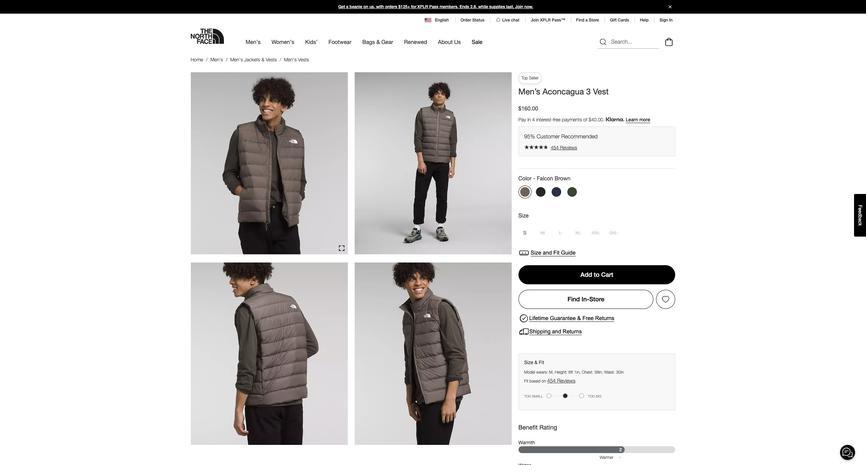 Task type: vqa. For each thing, say whether or not it's contained in the screenshot.
'Returns' inside "SHIPPING AND RETURNS" button
no



Task type: locate. For each thing, give the bounding box(es) containing it.
1 vertical spatial returns
[[563, 329, 582, 335]]

sale link
[[472, 33, 482, 51]]

0 horizontal spatial too
[[524, 395, 531, 399]]

1 horizontal spatial xplr
[[540, 18, 551, 23]]

1 vertical spatial find
[[567, 296, 580, 303]]

1 vertical spatial xplr
[[540, 18, 551, 23]]

guarantee
[[550, 316, 576, 321]]

/ left men's vests link
[[280, 57, 281, 62]]

on inside fit based on 454 reviews
[[542, 379, 546, 384]]

0 horizontal spatial fit
[[524, 379, 528, 384]]

men's
[[246, 39, 261, 45], [210, 57, 223, 62], [230, 57, 243, 62], [284, 57, 297, 62]]

get
[[338, 4, 345, 9]]

vests right jackets
[[266, 57, 277, 62]]

shipping
[[529, 329, 551, 335]]

3xl button
[[607, 227, 620, 240]]

fit up wears:
[[539, 360, 544, 366]]

on left us,
[[363, 4, 368, 9]]

454 reviews link down height:
[[547, 378, 575, 384]]

gift cards link
[[610, 18, 629, 23]]

Pine Needle radio
[[565, 186, 578, 199]]

& left gear
[[376, 39, 380, 45]]

xplr right for at the left top of the page
[[417, 4, 428, 9]]

1 vertical spatial reviews
[[557, 378, 575, 384]]

bags & gear
[[362, 39, 393, 45]]

fit left guide
[[553, 250, 559, 256]]

0 vertical spatial store
[[589, 18, 599, 23]]

more
[[639, 117, 650, 123]]

1 horizontal spatial and
[[552, 329, 561, 335]]

0 vertical spatial a
[[346, 4, 348, 9]]

top
[[521, 75, 528, 81]]

about us link
[[438, 33, 461, 51]]

Search search field
[[598, 35, 659, 49]]

0 vertical spatial size
[[518, 212, 529, 219]]

fit for &
[[539, 360, 544, 366]]

size up model
[[524, 360, 533, 366]]

& inside button
[[577, 316, 581, 321]]

size up s on the right of the page
[[518, 212, 529, 219]]

c
[[857, 221, 863, 224]]

0 horizontal spatial a
[[346, 4, 348, 9]]

to
[[594, 271, 599, 278]]

1 vertical spatial join
[[531, 18, 539, 23]]

1 horizontal spatial on
[[542, 379, 546, 384]]

0 vertical spatial on
[[363, 4, 368, 9]]

close image
[[665, 5, 674, 8]]

0 horizontal spatial men's link
[[210, 57, 223, 62]]

too left big
[[588, 395, 595, 399]]

a up k
[[857, 219, 863, 221]]

bags
[[362, 39, 375, 45]]

e
[[857, 208, 863, 211], [857, 211, 863, 213]]

color option group
[[518, 186, 675, 202]]

& left free
[[577, 316, 581, 321]]

and for size
[[543, 250, 552, 256]]

men's aconcagua 3 vest
[[518, 87, 609, 96]]

members.
[[440, 4, 458, 9]]

0 vertical spatial and
[[543, 250, 552, 256]]

order status
[[460, 18, 484, 23]]

pine needle image
[[567, 188, 577, 197]]

2 too from the left
[[588, 395, 595, 399]]

footwear
[[328, 39, 351, 45]]

/
[[206, 57, 208, 62], [226, 57, 227, 62], [280, 57, 281, 62]]

2 vertical spatial a
[[857, 219, 863, 221]]

a for beanie
[[346, 4, 348, 9]]

xxl
[[592, 230, 600, 236]]

guide
[[561, 250, 576, 256]]

reviews down 6ft
[[557, 378, 575, 384]]

2 / from the left
[[226, 57, 227, 62]]

a inside button
[[857, 219, 863, 221]]

supplies
[[489, 4, 505, 9]]

1 vertical spatial men's link
[[210, 57, 223, 62]]

1 vertical spatial 454
[[547, 378, 556, 384]]

search all image
[[599, 38, 607, 46]]

and
[[543, 250, 552, 256], [552, 329, 561, 335]]

s button
[[518, 227, 531, 240]]

1 horizontal spatial fit
[[539, 360, 544, 366]]

1in,
[[574, 370, 581, 375]]

95% customer recommended
[[524, 134, 598, 140]]

learn
[[626, 117, 638, 123]]

benefit rating
[[518, 424, 557, 431]]

454 down m,
[[547, 378, 556, 384]]

reviews down the 95% customer recommended
[[560, 145, 577, 150]]

reviews
[[560, 145, 577, 150], [557, 378, 575, 384]]

returns down lifetime guarantee & free returns
[[563, 329, 582, 335]]

size and fit guide
[[531, 250, 576, 256]]

0 horizontal spatial and
[[543, 250, 552, 256]]

klarna image
[[606, 117, 624, 122]]

size for size and fit guide
[[531, 250, 541, 256]]

store up free
[[589, 296, 604, 303]]

men's
[[518, 87, 540, 96]]

find a store link
[[576, 18, 599, 23]]

2 vests from the left
[[298, 57, 309, 62]]

0 horizontal spatial /
[[206, 57, 208, 62]]

Summit Navy radio
[[550, 186, 563, 199]]

pass™
[[552, 18, 565, 23]]

size & fit
[[524, 360, 544, 366]]

returns right free
[[595, 316, 614, 321]]

1 too from the left
[[524, 395, 531, 399]]

/ left jackets
[[226, 57, 227, 62]]

1 vertical spatial store
[[589, 296, 604, 303]]

model
[[524, 370, 535, 375]]

1 horizontal spatial men's link
[[246, 33, 261, 51]]

fit for and
[[553, 250, 559, 256]]

and down m button
[[543, 250, 552, 256]]

brown
[[555, 175, 570, 182]]

and down the guarantee
[[552, 329, 561, 335]]

status
[[472, 18, 484, 23]]

0 vertical spatial fit
[[553, 250, 559, 256]]

0 vertical spatial reviews
[[560, 145, 577, 150]]

xplr left pass™
[[540, 18, 551, 23]]

TNF Black radio
[[534, 186, 547, 199]]

6ft
[[568, 370, 573, 375]]

a left gift on the top right of the page
[[585, 18, 588, 23]]

1 horizontal spatial a
[[585, 18, 588, 23]]

pay
[[518, 117, 526, 123]]

454 reviews link down recommended
[[524, 145, 670, 150]]

add
[[580, 271, 592, 278]]

1 vertical spatial and
[[552, 329, 561, 335]]

-
[[533, 175, 535, 182]]

interest-
[[536, 117, 553, 123]]

m
[[541, 230, 545, 236]]

$40.00.
[[589, 117, 604, 123]]

0 vertical spatial xplr
[[417, 4, 428, 9]]

vests down kids' link
[[298, 57, 309, 62]]

while
[[478, 4, 488, 9]]

list box
[[518, 227, 675, 240]]

on right based
[[542, 379, 546, 384]]

1 vertical spatial fit
[[539, 360, 544, 366]]

men's link up men's jackets & vests link
[[246, 33, 261, 51]]

1 vertical spatial a
[[585, 18, 588, 23]]

0 vertical spatial returns
[[595, 316, 614, 321]]

join right last.
[[515, 4, 523, 9]]

1 vertical spatial size
[[531, 250, 541, 256]]

e up d
[[857, 208, 863, 211]]

summit navy image
[[551, 188, 561, 197]]

find for find in-store
[[567, 296, 580, 303]]

now.
[[524, 4, 533, 9]]

s
[[523, 230, 526, 236]]

store left gift on the top right of the page
[[589, 18, 599, 23]]

f e e d b a c k button
[[854, 194, 866, 237]]

fit
[[553, 250, 559, 256], [539, 360, 544, 366], [524, 379, 528, 384]]

454 down the 95% customer recommended
[[551, 145, 559, 150]]

fit based on 454 reviews
[[524, 378, 575, 384]]

fit left based
[[524, 379, 528, 384]]

open full screen image
[[339, 246, 344, 251]]

0 horizontal spatial join
[[515, 4, 523, 9]]

about us
[[438, 39, 461, 45]]

0 vertical spatial find
[[576, 18, 584, 23]]

find left the in-
[[567, 296, 580, 303]]

& right jackets
[[261, 57, 264, 62]]

fit inside size and fit guide button
[[553, 250, 559, 256]]

2 horizontal spatial /
[[280, 57, 281, 62]]

1 horizontal spatial vests
[[298, 57, 309, 62]]

size down m button
[[531, 250, 541, 256]]

1 horizontal spatial too
[[588, 395, 595, 399]]

join down now.
[[531, 18, 539, 23]]

kids' link
[[305, 33, 318, 51]]

find
[[576, 18, 584, 23], [567, 296, 580, 303]]

& up wears:
[[534, 360, 538, 366]]

vests
[[266, 57, 277, 62], [298, 57, 309, 62]]

men's link right home link
[[210, 57, 223, 62]]

size for size
[[518, 212, 529, 219]]

2 horizontal spatial a
[[857, 219, 863, 221]]

1 vertical spatial on
[[542, 379, 546, 384]]

store for find in-store
[[589, 296, 604, 303]]

men's right home link
[[210, 57, 223, 62]]

color
[[518, 175, 532, 182]]

1 horizontal spatial returns
[[595, 316, 614, 321]]

kids'
[[305, 39, 318, 45]]

too for too small
[[524, 395, 531, 399]]

size inside button
[[531, 250, 541, 256]]

2 vertical spatial fit
[[524, 379, 528, 384]]

m button
[[536, 227, 549, 240]]

find inside button
[[567, 296, 580, 303]]

0 vertical spatial join
[[515, 4, 523, 9]]

e up 'b' in the right top of the page
[[857, 211, 863, 213]]

95%
[[524, 134, 535, 140]]

store inside button
[[589, 296, 604, 303]]

find right pass™
[[576, 18, 584, 23]]

a
[[346, 4, 348, 9], [585, 18, 588, 23], [857, 219, 863, 221]]

0 horizontal spatial vests
[[266, 57, 277, 62]]

2 vertical spatial size
[[524, 360, 533, 366]]

too left small
[[524, 395, 531, 399]]

home / men's / men's jackets & vests / men's vests
[[191, 57, 309, 62]]

a right "get"
[[346, 4, 348, 9]]

xl
[[575, 230, 581, 236]]

1 horizontal spatial /
[[226, 57, 227, 62]]

xplr
[[417, 4, 428, 9], [540, 18, 551, 23]]

/ right home
[[206, 57, 208, 62]]

us
[[454, 39, 461, 45]]

size for size & fit
[[524, 360, 533, 366]]

help link
[[640, 18, 649, 23]]

1 vests from the left
[[266, 57, 277, 62]]

1 vertical spatial 454 reviews link
[[547, 378, 575, 384]]

0 horizontal spatial returns
[[563, 329, 582, 335]]

warmth 2
[[518, 440, 622, 453]]

2 horizontal spatial fit
[[553, 250, 559, 256]]

chat
[[511, 18, 519, 23]]

model wears: m, height: 6ft 1in, chest: 38in, waist: 30in
[[524, 370, 624, 375]]

size and fit guide button
[[518, 248, 576, 259]]

0 horizontal spatial xplr
[[417, 4, 428, 9]]



Task type: describe. For each thing, give the bounding box(es) containing it.
pay in 4 interest-free payments of $40.00.
[[518, 117, 606, 123]]

0 horizontal spatial on
[[363, 4, 368, 9]]

seller
[[529, 75, 539, 81]]

waist:
[[604, 370, 615, 375]]

0 vertical spatial 454 reviews link
[[524, 145, 670, 150]]

height:
[[555, 370, 567, 375]]

the north face home page image
[[191, 29, 224, 44]]

1 horizontal spatial join
[[531, 18, 539, 23]]

english
[[435, 18, 449, 23]]

lifetime guarantee & free returns
[[529, 316, 614, 321]]

in-
[[582, 296, 589, 303]]

view cart image
[[663, 37, 674, 47]]

0 vertical spatial 454
[[551, 145, 559, 150]]

2 e from the top
[[857, 211, 863, 213]]

renewed link
[[404, 33, 427, 51]]

us,
[[369, 4, 375, 9]]

returns inside shipping and returns button
[[563, 329, 582, 335]]

find in-store button
[[518, 290, 654, 309]]

payments
[[562, 117, 582, 123]]

fit inside fit based on 454 reviews
[[524, 379, 528, 384]]

sign in button
[[660, 18, 673, 23]]

30in
[[616, 370, 624, 375]]

home
[[191, 57, 203, 62]]

of
[[583, 117, 587, 123]]

and for shipping
[[552, 329, 561, 335]]

too for too big
[[588, 395, 595, 399]]

m,
[[549, 370, 554, 375]]

3 / from the left
[[280, 57, 281, 62]]

shipping and returns button
[[518, 327, 582, 338]]

free
[[582, 316, 594, 321]]

men's down women's 'link'
[[284, 57, 297, 62]]

english link
[[425, 17, 450, 23]]

women's
[[272, 39, 294, 45]]

aconcagua
[[542, 87, 584, 96]]

4
[[532, 117, 535, 123]]

find for find a store
[[576, 18, 584, 23]]

for
[[411, 4, 416, 9]]

beanie
[[350, 4, 362, 9]]

$160.00
[[518, 105, 538, 111]]

store for find a store
[[589, 18, 599, 23]]

find a store
[[576, 18, 599, 23]]

help
[[640, 18, 649, 23]]

learn more button
[[626, 117, 650, 123]]

home link
[[191, 57, 203, 62]]

get a beanie on us, with orders $125+ for xplr pass members. ends 2.6, while supplies last. join now. link
[[0, 0, 866, 14]]

order
[[460, 18, 471, 23]]

big
[[596, 395, 601, 399]]

find in-store
[[567, 296, 604, 303]]

returns inside lifetime guarantee & free returns button
[[595, 316, 614, 321]]

falcon brown image
[[520, 188, 530, 197]]

sale
[[472, 39, 482, 45]]

3
[[586, 87, 591, 96]]

cards
[[618, 18, 629, 23]]

get a beanie on us, with orders $125+ for xplr pass members. ends 2.6, while supplies last. join now.
[[338, 4, 533, 9]]

in
[[527, 117, 531, 123]]

women's link
[[272, 33, 294, 51]]

recommended
[[561, 134, 598, 140]]

small
[[532, 395, 543, 399]]

lifetime guarantee & free returns button
[[518, 313, 614, 324]]

warmth
[[518, 440, 535, 446]]

f e e d b a c k
[[857, 205, 863, 226]]

customer
[[537, 134, 560, 140]]

gear
[[381, 39, 393, 45]]

xl button
[[572, 227, 585, 240]]

too small
[[524, 395, 543, 399]]

men's jackets & vests link
[[230, 57, 277, 62]]

k
[[857, 224, 863, 226]]

3xl
[[610, 230, 618, 236]]

l button
[[554, 227, 567, 240]]

rating
[[539, 424, 557, 431]]

live
[[502, 18, 510, 23]]

f
[[857, 205, 863, 208]]

footwear link
[[328, 33, 351, 51]]

tnf black image
[[536, 188, 545, 197]]

orders
[[385, 4, 397, 9]]

l
[[559, 230, 562, 236]]

benefit
[[518, 424, 538, 431]]

men's up men's jackets & vests link
[[246, 39, 261, 45]]

ends
[[460, 4, 469, 9]]

about
[[438, 39, 453, 45]]

jackets
[[244, 57, 260, 62]]

order status link
[[460, 18, 484, 23]]

1 e from the top
[[857, 208, 863, 211]]

d
[[857, 213, 863, 216]]

Falcon Brown radio
[[518, 186, 531, 199]]

sign
[[660, 18, 668, 23]]

lifetime
[[529, 316, 548, 321]]

gift
[[610, 18, 617, 23]]

38in,
[[594, 370, 603, 375]]

gift cards
[[610, 18, 629, 23]]

$125+
[[398, 4, 410, 9]]

454 reviews
[[551, 145, 577, 150]]

a for store
[[585, 18, 588, 23]]

0 vertical spatial men's link
[[246, 33, 261, 51]]

list box containing s
[[518, 227, 675, 240]]

b
[[857, 216, 863, 219]]

1 / from the left
[[206, 57, 208, 62]]

men's left jackets
[[230, 57, 243, 62]]

wears:
[[536, 370, 548, 375]]



